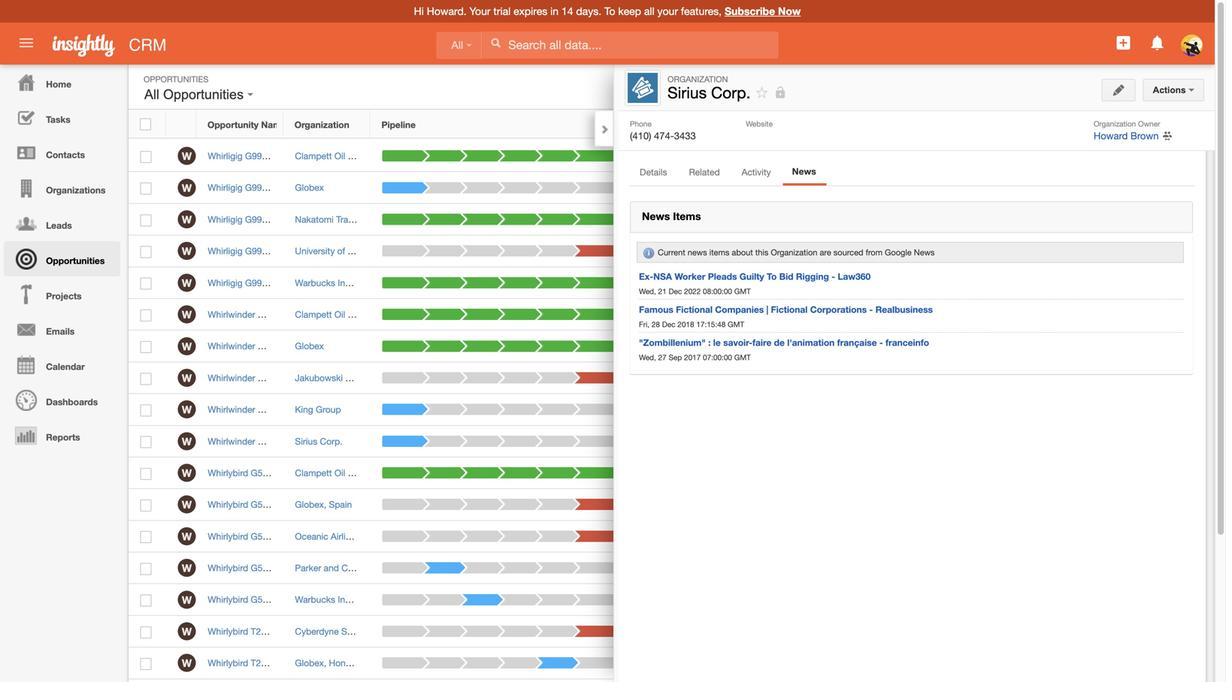 Task type: vqa. For each thing, say whether or not it's contained in the screenshot.


Task type: locate. For each thing, give the bounding box(es) containing it.
university of northumbria
[[295, 246, 398, 256]]

$‎500,000.00
[[855, 373, 906, 383]]

dec inside "famous fictional companies | fictional corporations - realbusiness fri, 28 dec 2018 17:15:48 gmt"
[[662, 320, 676, 329]]

1 t200 from the top
[[251, 627, 271, 637]]

2 usd $‎300,000.00 from the top
[[834, 278, 906, 288]]

16- up details
[[645, 151, 659, 161]]

7 follow image from the top
[[921, 626, 936, 640]]

usd for singapore
[[834, 151, 853, 161]]

cyberdyne down 'whirlybird g550 - warbucks industries - roger mills'
[[280, 627, 323, 637]]

whirligig g990 - warbucks industries - roger mills link
[[208, 278, 419, 288]]

w link for whirlwinder x520 - clampett oil and gas, uk - nicholas flores
[[178, 306, 196, 324]]

1 horizontal spatial all
[[452, 39, 463, 51]]

sirius corp. down king group
[[295, 436, 343, 447]]

16-dec-23 cell for singapore
[[634, 141, 735, 172]]

whirlybird for whirlybird g550 - globex, spain - katherine reyes
[[208, 500, 248, 510]]

howard brown link down activity
[[747, 182, 807, 193]]

all
[[452, 39, 463, 51], [144, 87, 159, 102]]

forecast
[[645, 119, 683, 130]]

0 horizontal spatial news
[[642, 210, 670, 223]]

globex,
[[281, 500, 313, 510], [295, 500, 326, 510], [280, 658, 311, 669], [295, 658, 326, 669]]

katherine up mark
[[347, 500, 385, 510]]

this
[[756, 248, 769, 258]]

follow image for nicole
[[921, 626, 936, 640]]

6 w from the top
[[182, 309, 192, 321]]

dec- right ex- at the top right of the page
[[659, 278, 679, 288]]

whirlybird t200 - globex, hong kong - terry thomas link
[[208, 658, 430, 669]]

w for whirlybird g550 - globex, spain - katherine reyes
[[182, 499, 192, 512]]

home link
[[4, 65, 120, 100]]

opportunities up all opportunities
[[144, 74, 209, 84]]

9 w row from the top
[[129, 394, 985, 426]]

2 usd $‎300,000.00 cell from the top
[[823, 268, 910, 299]]

4 16-dec-23 from the top
[[645, 309, 689, 320]]

follow image
[[755, 86, 769, 100], [921, 181, 936, 196], [921, 213, 936, 227], [921, 277, 936, 291], [921, 308, 936, 323], [921, 404, 936, 418], [921, 467, 936, 481], [921, 499, 936, 513], [921, 562, 936, 576], [921, 594, 936, 608]]

1 jakubowski from the left
[[287, 373, 335, 383]]

0 vertical spatial roger
[[366, 278, 391, 288]]

dec- for uk
[[659, 309, 679, 320]]

5 g550 from the top
[[251, 595, 273, 605]]

4 whirlybird from the top
[[208, 563, 248, 574]]

16-dec-23 for samantha
[[645, 214, 689, 225]]

0 vertical spatial gmt
[[734, 287, 751, 296]]

4 x520 from the top
[[258, 405, 278, 415]]

1 company from the left
[[328, 563, 367, 574]]

s
[[998, 263, 1003, 273]]

1 vertical spatial news
[[642, 210, 670, 223]]

16-nov-23 cell
[[634, 236, 735, 268], [634, 363, 735, 394]]

6 23 from the top
[[679, 309, 689, 320]]

gmt inside ex-nsa worker pleads guilty to bid rigging - law360 wed, 21 dec 2022 08:00:00 gmt
[[734, 287, 751, 296]]

23 right nsa
[[679, 278, 689, 288]]

1 horizontal spatial opportunity
[[995, 238, 1055, 248]]

16-nov-23 cell for usd $‎110,000.00
[[634, 236, 735, 268]]

northumbria down "samantha"
[[348, 246, 398, 256]]

whirlybird g550 - globex, spain - katherine reyes link
[[208, 500, 420, 510]]

0 vertical spatial dec
[[669, 287, 682, 296]]

1 of from the left
[[318, 246, 326, 256]]

hong down whirlybird t200 - cyberdyne systems corp. - nicole gomez
[[313, 658, 335, 669]]

3 whirligig from the top
[[208, 214, 243, 225]]

usd up française
[[834, 309, 853, 320]]

llc
[[337, 373, 354, 383], [345, 373, 362, 383]]

university up 'whirligig g990 - warbucks industries - roger mills' link
[[295, 246, 335, 256]]

15-
[[645, 182, 659, 193]]

all opportunities
[[144, 87, 247, 102]]

follow image for whirlybird g550 - parker and company - lisa parker
[[921, 562, 936, 576]]

franceinfo
[[886, 338, 929, 348]]

howard brown link for usd $‎500,000.00
[[747, 373, 807, 383]]

0 vertical spatial wed,
[[639, 287, 656, 296]]

4 16-dec-23 cell from the top
[[634, 299, 735, 331]]

news
[[688, 248, 707, 258]]

4 16- from the top
[[645, 278, 659, 288]]

whirligig g990 - warbucks industries - roger mills
[[208, 278, 412, 288]]

airlines up parker and company link
[[331, 532, 360, 542]]

2 gas from the left
[[366, 468, 382, 479]]

1 singapore from the left
[[367, 151, 408, 161]]

0 horizontal spatial sirius corp.
[[295, 436, 343, 447]]

3 column header from the left
[[909, 111, 947, 139]]

usd $‎300,000.00 cell
[[823, 141, 910, 172], [823, 268, 910, 299]]

1 oceanic from the left
[[281, 532, 315, 542]]

opportunities up opportunity name
[[163, 87, 244, 102]]

14 w from the top
[[182, 563, 192, 575]]

w link for whirlybird g550 - clampett oil and gas corp. - katherine warren
[[178, 464, 196, 482]]

1 vertical spatial katherine
[[347, 500, 385, 510]]

usd $‎180,000.00 cell
[[823, 172, 910, 204]]

$‎300,000.00 down from
[[855, 278, 906, 288]]

globex link up whirlwinder x520 - jakubowski llc - jason castillo
[[295, 341, 324, 352]]

sirius
[[668, 83, 707, 102], [287, 436, 309, 447], [295, 436, 317, 447]]

all inside button
[[144, 87, 159, 102]]

w link for whirlybird t200 - cyberdyne systems corp. - nicole gomez
[[178, 623, 196, 641]]

your left trial
[[470, 5, 491, 17]]

gmt down guilty
[[734, 287, 751, 296]]

0 vertical spatial all
[[452, 39, 463, 51]]

column header
[[166, 111, 196, 139], [822, 111, 909, 139], [909, 111, 947, 139], [947, 111, 984, 139]]

fictional up 2018 at the top
[[676, 305, 713, 315]]

6 follow image from the top
[[921, 530, 936, 545]]

wed, for "zombillenium"
[[639, 353, 656, 362]]

whirlwinder for whirlwinder x520 - clampett oil and gas, uk - nicholas flores
[[208, 309, 255, 320]]

mills up nicole at left
[[399, 595, 417, 605]]

1 vertical spatial globex link
[[295, 341, 324, 352]]

whirlybird for whirlybird t200 - cyberdyne systems corp. - nicole gomez
[[208, 627, 248, 637]]

2018
[[678, 320, 694, 329]]

systems up terry
[[341, 627, 376, 637]]

0 vertical spatial t200
[[251, 627, 271, 637]]

howard brown up de
[[747, 309, 807, 320]]

1 horizontal spatial to
[[767, 271, 777, 282]]

7 w link from the top
[[178, 337, 196, 355]]

sirius corp. inside "w" row
[[295, 436, 343, 447]]

usd for mills
[[834, 278, 853, 288]]

16-nov-23 cell down '2017' in the bottom of the page
[[634, 363, 735, 394]]

0 horizontal spatial your
[[470, 5, 491, 17]]

group
[[308, 405, 333, 415], [316, 405, 341, 415]]

companies
[[715, 305, 764, 315]]

new opportunity link
[[1070, 75, 1162, 98]]

1 horizontal spatial of
[[337, 246, 345, 256]]

0 horizontal spatial opportunity
[[208, 119, 259, 130]]

None checkbox
[[140, 310, 151, 322], [140, 405, 151, 417], [140, 437, 151, 449], [140, 500, 151, 512], [140, 659, 151, 671], [140, 310, 151, 322], [140, 405, 151, 417], [140, 437, 151, 449], [140, 500, 151, 512], [140, 659, 151, 671]]

hong down whirlybird t200 - cyberdyne systems corp. - nicole gomez link
[[329, 658, 351, 669]]

news right the google
[[914, 248, 935, 258]]

2 whirligig from the top
[[208, 182, 243, 193]]

1 vertical spatial row
[[129, 680, 985, 683]]

opportunity right new
[[1100, 81, 1152, 91]]

g550 down whirlwinder x520 - sirius corp. - tina martin
[[251, 468, 273, 479]]

row containing opportunity name
[[129, 111, 984, 139]]

roger
[[366, 278, 391, 288], [372, 595, 396, 605]]

w link for whirlwinder x520 - sirius corp. - tina martin
[[178, 433, 196, 451]]

16- for uk
[[645, 309, 659, 320]]

1 vertical spatial t200
[[251, 658, 271, 669]]

0 vertical spatial sirius corp.
[[668, 83, 751, 102]]

23 for paula
[[679, 246, 689, 256]]

brown for usd $‎332,000.00
[[781, 341, 807, 352]]

dec- for mills
[[659, 278, 679, 288]]

1 usd $‎300,000.00 from the top
[[834, 151, 906, 161]]

gmt inside "zombillenium" : le savoir-faire de l'animation française - franceinfo wed, 27 sep 2017 07:00:00 gmt
[[734, 353, 751, 362]]

howard brown link down organization owner
[[1094, 130, 1159, 142]]

16-dec-23 cell
[[634, 141, 735, 172], [634, 204, 735, 236], [634, 268, 735, 299], [634, 299, 735, 331], [634, 331, 735, 363]]

0 horizontal spatial to
[[605, 5, 615, 17]]

$‎200,000.00
[[855, 309, 906, 320]]

brown up news link
[[781, 151, 807, 161]]

6 w row from the top
[[129, 299, 985, 331]]

warbucks industries down parker and company link
[[295, 595, 377, 605]]

4 whirligig from the top
[[208, 246, 243, 256]]

follow image for whirlybird g550 - globex, spain - katherine reyes
[[921, 499, 936, 513]]

spain down "whirlybird g550 - clampett oil and gas corp. - katherine warren"
[[329, 500, 352, 510]]

realbusiness
[[876, 305, 933, 315]]

brown down "famous fictional companies | fictional corporations - realbusiness fri, 28 dec 2018 17:15:48 gmt"
[[781, 341, 807, 352]]

None checkbox
[[140, 118, 151, 130], [140, 151, 151, 163], [140, 183, 151, 195], [140, 215, 151, 227], [140, 246, 151, 258], [140, 278, 151, 290], [140, 341, 151, 353], [140, 373, 151, 385], [140, 468, 151, 480], [140, 532, 151, 544], [140, 564, 151, 576], [140, 595, 151, 607], [140, 627, 151, 639], [140, 118, 151, 130], [140, 151, 151, 163], [140, 183, 151, 195], [140, 215, 151, 227], [140, 246, 151, 258], [140, 278, 151, 290], [140, 341, 151, 353], [140, 373, 151, 385], [140, 468, 151, 480], [140, 532, 151, 544], [140, 564, 151, 576], [140, 595, 151, 607], [140, 627, 151, 639]]

brown for usd $‎180,000.00
[[781, 182, 807, 193]]

airlines up parker and company
[[317, 532, 346, 542]]

opportunity
[[1100, 81, 1152, 91], [208, 119, 259, 130], [995, 238, 1055, 248]]

t200 down 'whirlybird g550 - warbucks industries - roger mills'
[[251, 627, 271, 637]]

usd right are
[[834, 246, 853, 256]]

3 parker from the left
[[394, 563, 420, 574]]

0 vertical spatial warbucks industries link
[[295, 278, 377, 288]]

warbucks industries up whirlwinder x520 - clampett oil and gas, uk - nicholas flores
[[295, 278, 377, 288]]

1 nov- from the top
[[659, 182, 679, 193]]

16- down "27"
[[645, 373, 659, 383]]

howard brown link up famous fictional companies | fictional corporations - realbusiness link
[[747, 278, 807, 288]]

1 vertical spatial roger
[[372, 595, 396, 605]]

trading up university of northumbria link
[[336, 214, 366, 225]]

brown down "zombillenium" : le savoir-faire de l'animation française - franceinfo wed, 27 sep 2017 07:00:00 gmt
[[781, 373, 807, 383]]

opportunities
[[144, 74, 209, 84], [163, 87, 244, 102], [1037, 179, 1092, 189], [46, 256, 105, 266]]

whirligig for whirligig g990 - globex - albert lee
[[208, 182, 243, 193]]

16-dec-23 cell for uk
[[634, 299, 735, 331]]

x520 up whirlwinder x520 - sirius corp. - tina martin
[[258, 405, 278, 415]]

emails
[[46, 326, 75, 337]]

16-nov-23 cell for usd $‎500,000.00
[[634, 363, 735, 394]]

1 vertical spatial gmt
[[728, 320, 744, 329]]

14 w row from the top
[[129, 553, 985, 585]]

follow image for castillo
[[921, 372, 936, 386]]

2 vertical spatial opportunity
[[995, 238, 1055, 248]]

1 vertical spatial dec
[[662, 320, 676, 329]]

howard brown link down "famous fictional companies | fictional corporations - realbusiness fri, 28 dec 2018 17:15:48 gmt"
[[747, 341, 807, 352]]

to
[[605, 5, 615, 17], [767, 271, 777, 282]]

activity
[[742, 167, 771, 177]]

2 cyberdyne from the left
[[295, 627, 339, 637]]

23 up 2018 at the top
[[679, 309, 689, 320]]

follow image for whirlybird g550 - warbucks industries - roger mills
[[921, 594, 936, 608]]

6 w link from the top
[[178, 306, 196, 324]]

5 whirlybird from the top
[[208, 595, 248, 605]]

1 airlines from the left
[[317, 532, 346, 542]]

0 vertical spatial usd $‎300,000.00 cell
[[823, 141, 910, 172]]

1 vertical spatial warbucks industries link
[[295, 595, 377, 605]]

dec right 21
[[669, 287, 682, 296]]

notifications image
[[1149, 34, 1167, 52]]

globex link up whirligig g990 - nakatomi trading corp. - samantha wright
[[295, 182, 324, 193]]

opportunity left name
[[208, 119, 259, 130]]

organization image
[[628, 73, 658, 103]]

navigation
[[0, 65, 120, 453]]

king up whirlwinder x520 - sirius corp. - tina martin
[[287, 405, 305, 415]]

follow image for martin
[[921, 435, 936, 450]]

x520 for king
[[258, 405, 278, 415]]

responsible
[[769, 119, 822, 130]]

howard brown down activity
[[747, 182, 807, 193]]

howard for usd $‎200,000.00
[[747, 309, 779, 320]]

16-dec-23
[[645, 151, 689, 161], [645, 214, 689, 225], [645, 278, 689, 288], [645, 309, 689, 320], [645, 341, 689, 352]]

5 w from the top
[[182, 277, 192, 289]]

howard brown for usd $‎200,000.00
[[747, 309, 807, 320]]

row group
[[129, 141, 985, 683]]

to inside ex-nsa worker pleads guilty to bid rigging - law360 wed, 21 dec 2022 08:00:00 gmt
[[767, 271, 777, 282]]

cell
[[735, 204, 823, 236], [823, 204, 910, 236], [947, 204, 985, 236], [947, 268, 985, 299], [947, 299, 985, 331], [947, 331, 985, 363], [634, 394, 735, 426], [735, 394, 823, 426], [823, 394, 910, 426], [947, 394, 985, 426], [634, 426, 735, 458], [735, 426, 823, 458], [823, 426, 910, 458], [947, 426, 985, 458], [634, 458, 735, 490], [735, 458, 823, 490], [823, 458, 910, 490], [947, 458, 985, 490], [634, 490, 735, 521], [735, 490, 823, 521], [823, 490, 910, 521], [947, 490, 985, 521], [634, 521, 735, 553], [735, 521, 823, 553], [823, 521, 910, 553], [947, 521, 985, 553], [634, 553, 735, 585], [735, 553, 823, 585], [823, 553, 910, 585], [947, 553, 985, 585], [634, 585, 735, 617], [735, 585, 823, 617], [823, 585, 910, 617], [947, 585, 985, 617], [634, 617, 735, 648], [735, 617, 823, 648], [823, 617, 910, 648], [947, 617, 985, 648], [634, 648, 735, 680], [735, 648, 823, 680], [823, 648, 910, 680], [947, 648, 985, 680], [129, 680, 166, 683], [166, 680, 196, 683], [196, 680, 283, 683], [283, 680, 371, 683], [371, 680, 634, 683], [634, 680, 735, 683], [735, 680, 823, 683], [823, 680, 910, 683], [910, 680, 947, 683], [947, 680, 985, 683]]

16-nov-23 down "27"
[[645, 373, 689, 383]]

16- up 'famous'
[[645, 278, 659, 288]]

1 16-dec-23 from the top
[[645, 151, 689, 161]]

1 vertical spatial opportunity
[[208, 119, 259, 130]]

1 vertical spatial all
[[144, 87, 159, 102]]

university
[[276, 246, 315, 256], [295, 246, 335, 256]]

1 vertical spatial sirius corp.
[[295, 436, 343, 447]]

g550 down whirlybird g550 - oceanic airlines - mark sakda at the left bottom of page
[[251, 563, 273, 574]]

gmt
[[734, 287, 751, 296], [728, 320, 744, 329], [734, 353, 751, 362]]

4 whirlwinder from the top
[[208, 405, 255, 415]]

15 w row from the top
[[129, 585, 985, 617]]

1 16- from the top
[[645, 151, 659, 161]]

0 vertical spatial to
[[605, 5, 615, 17]]

1 horizontal spatial fictional
[[771, 305, 808, 315]]

roger down lisa
[[372, 595, 396, 605]]

1 king from the left
[[287, 405, 305, 415]]

w link
[[178, 147, 196, 165], [178, 179, 196, 197], [178, 211, 196, 229], [178, 242, 196, 260], [178, 274, 196, 292], [178, 306, 196, 324], [178, 337, 196, 355], [178, 369, 196, 387], [178, 401, 196, 419], [178, 433, 196, 451], [178, 464, 196, 482], [178, 496, 196, 514], [178, 528, 196, 546], [178, 560, 196, 578], [178, 591, 196, 609], [178, 623, 196, 641], [178, 655, 196, 673]]

1 horizontal spatial sirius corp.
[[668, 83, 751, 102]]

3 16-dec-23 cell from the top
[[634, 268, 735, 299]]

2 16-nov-23 cell from the top
[[634, 363, 735, 394]]

change record owner image
[[1163, 129, 1173, 143]]

whirlybird for whirlybird g550 - oceanic airlines - mark sakda
[[208, 532, 248, 542]]

globex, hong kong link
[[295, 658, 375, 669]]

3 w link from the top
[[178, 211, 196, 229]]

roger down paula
[[366, 278, 391, 288]]

1 vertical spatial warbucks industries
[[295, 595, 377, 605]]

gas down "tina" on the bottom
[[352, 468, 368, 479]]

all
[[644, 5, 655, 17]]

w for whirlybird g550 - parker and company - lisa parker
[[182, 563, 192, 575]]

w for whirlybird g550 - oceanic airlines - mark sakda
[[182, 531, 192, 543]]

howard brown up bid
[[747, 246, 807, 256]]

w link for whirlybird g550 - globex, spain - katherine reyes
[[178, 496, 196, 514]]

5 16-dec-23 from the top
[[645, 341, 689, 352]]

opportunities up projects link
[[46, 256, 105, 266]]

23 for singapore
[[679, 151, 689, 161]]

1 vertical spatial 16-nov-23
[[645, 373, 689, 383]]

katherine
[[402, 468, 440, 479], [347, 500, 385, 510]]

0 vertical spatial news
[[792, 166, 816, 177]]

1 follow image from the top
[[921, 150, 936, 164]]

16-nov-23 for usd $‎500,000.00
[[645, 373, 689, 383]]

14
[[562, 5, 573, 17]]

2 horizontal spatial news
[[914, 248, 935, 258]]

2 23 from the top
[[679, 182, 689, 193]]

row
[[129, 111, 984, 139], [129, 680, 985, 683]]

nov- up nsa
[[659, 246, 679, 256]]

opportunities inside button
[[163, 87, 244, 102]]

12 w from the top
[[182, 499, 192, 512]]

sirius down whirlwinder x520 - king group - chris chen
[[287, 436, 309, 447]]

wed, inside "zombillenium" : le savoir-faire de l'animation française - franceinfo wed, 27 sep 2017 07:00:00 gmt
[[639, 353, 656, 362]]

dec- down the 15-nov-23
[[659, 214, 679, 225]]

expires
[[514, 5, 548, 17]]

1 vertical spatial lee
[[351, 341, 365, 352]]

howard brown down "famous fictional companies | fictional corporations - realbusiness fri, 28 dec 2018 17:15:48 gmt"
[[747, 341, 807, 352]]

0 vertical spatial nov-
[[659, 182, 679, 193]]

company
[[328, 563, 367, 574], [342, 563, 381, 574]]

company left lisa
[[328, 563, 367, 574]]

0 vertical spatial mills
[[393, 278, 412, 288]]

2 g550 from the top
[[251, 500, 273, 510]]

0 vertical spatial $‎300,000.00
[[855, 151, 906, 161]]

w link for whirlybird g550 - parker and company - lisa parker
[[178, 560, 196, 578]]

g550 down the 'whirlybird g550 - globex, spain - katherine reyes'
[[251, 532, 273, 542]]

7 23 from the top
[[679, 341, 689, 352]]

15-nov-23
[[645, 182, 689, 193]]

howard brown for usd $‎300,000.00
[[747, 278, 807, 288]]

7 whirlybird from the top
[[208, 658, 248, 669]]

albert up whirligig g990 - nakatomi trading corp. - samantha wright
[[313, 182, 337, 193]]

nakatomi up whirligig g990 - university of northumbria - paula oliver
[[295, 214, 334, 225]]

w link for whirlwinder x520 - jakubowski llc - jason castillo
[[178, 369, 196, 387]]

dec right 28
[[662, 320, 676, 329]]

whirligig g990 - university of northumbria - paula oliver link
[[208, 246, 443, 256]]

5 follow image from the top
[[921, 435, 936, 450]]

1 horizontal spatial news
[[792, 166, 816, 177]]

university of northumbria link
[[295, 246, 398, 256]]

le
[[713, 338, 721, 348]]

17 w from the top
[[182, 658, 192, 670]]

3 w row from the top
[[129, 204, 985, 236]]

23 for uk
[[679, 309, 689, 320]]

2017
[[684, 353, 701, 362]]

howard brown down "zombillenium" : le savoir-faire de l'animation française - franceinfo wed, 27 sep 2017 07:00:00 gmt
[[747, 373, 807, 383]]

famous fictional companies | fictional corporations - realbusiness link
[[639, 305, 933, 315]]

globex link for g990
[[295, 182, 324, 193]]

of
[[318, 246, 326, 256], [337, 246, 345, 256]]

g550 up whirlybird g550 - oceanic airlines - mark sakda at the left bottom of page
[[251, 500, 273, 510]]

0 horizontal spatial of
[[318, 246, 326, 256]]

2 king from the left
[[295, 405, 313, 415]]

1 vertical spatial usd $‎300,000.00 cell
[[823, 268, 910, 299]]

warbucks industries link up whirlwinder x520 - clampett oil and gas, uk - nicholas flores
[[295, 278, 377, 288]]

usd
[[834, 151, 853, 161], [834, 182, 853, 193], [834, 246, 853, 256], [834, 278, 853, 288], [834, 309, 853, 320], [834, 341, 853, 352], [834, 373, 853, 383]]

nicholas
[[400, 309, 435, 320]]

whirlwinder for whirlwinder x520 - globex - albert lee
[[208, 341, 255, 352]]

spain up oceanic airlines
[[315, 500, 338, 510]]

brown inside cell
[[781, 151, 807, 161]]

11 w from the top
[[182, 467, 192, 480]]

0 vertical spatial albert
[[313, 182, 337, 193]]

dashboards link
[[4, 383, 120, 418]]

2 16-dec-23 from the top
[[645, 214, 689, 225]]

howard
[[1094, 130, 1128, 142], [747, 151, 779, 161], [747, 182, 779, 193], [747, 246, 779, 256], [747, 278, 779, 288], [747, 309, 779, 320], [747, 341, 779, 352], [747, 373, 779, 383]]

w for whirligig g990 - warbucks industries - roger mills
[[182, 277, 192, 289]]

1 vertical spatial wed,
[[639, 353, 656, 362]]

0 vertical spatial 16-nov-23 cell
[[634, 236, 735, 268]]

3 23 from the top
[[679, 214, 689, 225]]

howard for usd $‎500,000.00
[[747, 373, 779, 383]]

forecast close date
[[645, 119, 732, 130]]

0 vertical spatial warbucks industries
[[295, 278, 377, 288]]

organization up whirligig g990 - clampett oil and gas, singapore - aaron lang
[[295, 119, 349, 130]]

0 vertical spatial opportunity
[[1100, 81, 1152, 91]]

user responsible
[[746, 119, 822, 130]]

jakubowski
[[287, 373, 335, 383], [295, 373, 343, 383]]

3 g550 from the top
[[251, 532, 273, 542]]

gmt inside "famous fictional companies | fictional corporations - realbusiness fri, 28 dec 2018 17:15:48 gmt"
[[728, 320, 744, 329]]

1 vertical spatial usd $‎300,000.00
[[834, 278, 906, 288]]

whirlwinder for whirlwinder x520 - sirius corp. - tina martin
[[208, 436, 255, 447]]

0 vertical spatial row
[[129, 111, 984, 139]]

2 horizontal spatial opportunity
[[1100, 81, 1152, 91]]

2 parker from the left
[[295, 563, 321, 574]]

sample_data link
[[1010, 260, 1059, 276]]

chevron right image
[[599, 124, 610, 135]]

2 vertical spatial nov-
[[659, 373, 679, 383]]

warbucks industries link
[[295, 278, 377, 288], [295, 595, 377, 605]]

northumbria
[[328, 246, 379, 256], [348, 246, 398, 256]]

home
[[46, 79, 71, 89]]

northumbria down the nakatomi trading corp.
[[328, 246, 379, 256]]

gomez
[[422, 627, 451, 637]]

wed, inside ex-nsa worker pleads guilty to bid rigging - law360 wed, 21 dec 2022 08:00:00 gmt
[[639, 287, 656, 296]]

2 vertical spatial gmt
[[734, 353, 751, 362]]

w link for whirlwinder x520 - king group - chris chen
[[178, 401, 196, 419]]

1 vertical spatial $‎300,000.00
[[855, 278, 906, 288]]

8 follow image from the top
[[921, 657, 936, 672]]

albert for whirligig g990 - globex - albert lee
[[313, 182, 337, 193]]

1 16-nov-23 cell from the top
[[634, 236, 735, 268]]

follow image for terry
[[921, 657, 936, 672]]

1 w link from the top
[[178, 147, 196, 165]]

1 vertical spatial mills
[[399, 595, 417, 605]]

warbucks industries
[[295, 278, 377, 288], [295, 595, 377, 605]]

usd $‎300,000.00 up the usd $‎180,000.00
[[834, 151, 906, 161]]

lee for whirligig g990 - globex - albert lee
[[339, 182, 354, 193]]

recent
[[1021, 198, 1055, 208]]

howard brown link down "zombillenium" : le savoir-faire de l'animation française - franceinfo wed, 27 sep 2017 07:00:00 gmt
[[747, 373, 807, 383]]

2 systems from the left
[[341, 627, 376, 637]]

0 horizontal spatial fictional
[[676, 305, 713, 315]]

brown down howard brown cell
[[781, 182, 807, 193]]

16- up "27"
[[645, 341, 659, 352]]

15 w from the top
[[182, 594, 192, 607]]

dec- for singapore
[[659, 151, 679, 161]]

1 g990 from the top
[[245, 151, 267, 161]]

1 vertical spatial 16-nov-23 cell
[[634, 363, 735, 394]]

6 16- from the top
[[645, 341, 659, 352]]

16-dec-23 for singapore
[[645, 151, 689, 161]]

opportunity for opportunity tags
[[995, 238, 1055, 248]]

w link for whirligig g990 - nakatomi trading corp. - samantha wright
[[178, 211, 196, 229]]

follow image
[[921, 150, 936, 164], [921, 245, 936, 259], [921, 340, 936, 354], [921, 372, 936, 386], [921, 435, 936, 450], [921, 530, 936, 545], [921, 626, 936, 640], [921, 657, 936, 672]]

dec- up "27"
[[659, 341, 679, 352]]

details
[[640, 167, 667, 177]]

howard brown link up bid
[[747, 246, 807, 256]]

university up whirligig g990 - warbucks industries - roger mills
[[276, 246, 315, 256]]

lee down clampett oil and gas, uk
[[351, 341, 365, 352]]

1 vertical spatial to
[[767, 271, 777, 282]]

lee for whirlwinder x520 - globex - albert lee
[[351, 341, 365, 352]]

whirligig g990 - nakatomi trading corp. - samantha wright link
[[208, 214, 457, 225]]

8 w link from the top
[[178, 369, 196, 387]]

airlines
[[317, 532, 346, 542], [331, 532, 360, 542]]

cyberdyne down the 'whirlybird g550 - warbucks industries - roger mills' link
[[295, 627, 339, 637]]

whirlybird for whirlybird g550 - clampett oil and gas corp. - katherine warren
[[208, 468, 248, 479]]

nakatomi trading corp.
[[295, 214, 391, 225]]

industries up cyberdyne systems corp. link
[[338, 595, 377, 605]]

nakatomi trading corp. link
[[295, 214, 391, 225]]

castillo
[[389, 373, 419, 383]]

2 16-nov-23 from the top
[[645, 373, 689, 383]]

g990 for nakatomi
[[245, 214, 267, 225]]

2 wed, from the top
[[639, 353, 656, 362]]

8 23 from the top
[[679, 373, 689, 383]]

1 vertical spatial your
[[995, 198, 1019, 208]]

nakatomi down 'whirligig g990 - globex - albert lee' link
[[276, 214, 314, 225]]

17 w row from the top
[[129, 648, 985, 680]]

7 w from the top
[[182, 340, 192, 353]]

23 for samantha
[[679, 214, 689, 225]]

2 nakatomi from the left
[[295, 214, 334, 225]]

13 w link from the top
[[178, 528, 196, 546]]

usd $‎200,000.00 cell
[[823, 299, 910, 331]]

nov- down details
[[659, 182, 679, 193]]

$‎300,000.00 for whirligig g990 - clampett oil and gas, singapore - aaron lang
[[855, 151, 906, 161]]

w row
[[129, 141, 985, 172], [129, 172, 985, 204], [129, 204, 985, 236], [129, 236, 985, 268], [129, 268, 985, 299], [129, 299, 985, 331], [129, 331, 985, 363], [129, 363, 985, 394], [129, 394, 985, 426], [129, 426, 985, 458], [129, 458, 985, 490], [129, 490, 985, 521], [129, 521, 985, 553], [129, 553, 985, 585], [129, 585, 985, 617], [129, 617, 985, 648], [129, 648, 985, 680]]

howard brown up famous fictional companies | fictional corporations - realbusiness link
[[747, 278, 807, 288]]

x520 for clampett
[[258, 309, 278, 320]]

x520 down the whirlwinder x520 - globex - albert lee
[[258, 373, 278, 383]]

whirligig for whirligig g990 - clampett oil and gas, singapore - aaron lang
[[208, 151, 243, 161]]

imports
[[1057, 198, 1096, 208]]

23 down 3433
[[679, 151, 689, 161]]

2 g990 from the top
[[245, 182, 267, 193]]

gmt for pleads
[[734, 287, 751, 296]]

3 usd from the top
[[834, 246, 853, 256]]

1 whirligig from the top
[[208, 151, 243, 161]]

brown for usd $‎110,000.00
[[781, 246, 807, 256]]

white image
[[490, 38, 501, 48]]

1 fictional from the left
[[676, 305, 713, 315]]

4 g990 from the top
[[245, 246, 267, 256]]

warbucks industries for g550
[[295, 595, 377, 605]]

16-dec-23 for uk
[[645, 309, 689, 320]]

globex link
[[295, 182, 324, 193], [295, 341, 324, 352]]

g550 down whirlybird g550 - parker and company - lisa parker
[[251, 595, 273, 605]]

- inside "famous fictional companies | fictional corporations - realbusiness fri, 28 dec 2018 17:15:48 gmt"
[[870, 305, 873, 315]]

of down whirligig g990 - nakatomi trading corp. - samantha wright
[[318, 246, 326, 256]]

oil
[[315, 151, 326, 161], [335, 151, 345, 161], [326, 309, 337, 320], [335, 309, 345, 320], [321, 468, 332, 479], [335, 468, 345, 479]]

0 vertical spatial usd $‎300,000.00
[[834, 151, 906, 161]]

1 horizontal spatial your
[[995, 198, 1019, 208]]

13 w row from the top
[[129, 521, 985, 553]]

mills down paula
[[393, 278, 412, 288]]

follow image for whirlybird g550 - clampett oil and gas corp. - katherine warren
[[921, 467, 936, 481]]

1 warbucks industries from the top
[[295, 278, 377, 288]]

industries up whirlwinder x520 - clampett oil and gas, uk - nicholas flores link
[[318, 278, 358, 288]]

systems up globex, hong kong link
[[326, 627, 361, 637]]

subscribe
[[725, 5, 775, 17]]

x520
[[258, 309, 278, 320], [258, 341, 278, 352], [258, 373, 278, 383], [258, 405, 278, 415], [258, 436, 278, 447]]

trading up the whirligig g990 - university of northumbria - paula oliver link
[[317, 214, 346, 225]]

w for whirlybird t200 - globex, hong kong - terry thomas
[[182, 658, 192, 670]]

0 vertical spatial 16-nov-23
[[645, 246, 689, 256]]

king up whirlwinder x520 - sirius corp. - tina martin link
[[295, 405, 313, 415]]

brown right the |
[[781, 309, 807, 320]]

0 vertical spatial katherine
[[402, 468, 440, 479]]

0 horizontal spatial all
[[144, 87, 159, 102]]

parker and company
[[295, 563, 381, 574]]

your
[[470, 5, 491, 17], [995, 198, 1019, 208]]

15-nov-23 cell
[[634, 172, 735, 204]]

0 vertical spatial lee
[[339, 182, 354, 193]]

phone
[[630, 120, 652, 128]]

1 usd from the top
[[834, 151, 853, 161]]

usd $‎180,000.00
[[834, 182, 906, 193]]

trial
[[494, 5, 511, 17]]

1 23 from the top
[[679, 151, 689, 161]]

1 university from the left
[[276, 246, 315, 256]]

news down responsible
[[792, 166, 816, 177]]

1 vertical spatial nov-
[[659, 246, 679, 256]]

0 horizontal spatial katherine
[[347, 500, 385, 510]]

projects link
[[4, 277, 120, 312]]

0 vertical spatial globex link
[[295, 182, 324, 193]]

17 w link from the top
[[178, 655, 196, 673]]

1 northumbria from the left
[[328, 246, 379, 256]]

10 w from the top
[[182, 436, 192, 448]]

1 vertical spatial albert
[[324, 341, 348, 352]]



Task type: describe. For each thing, give the bounding box(es) containing it.
albert for whirlwinder x520 - globex - albert lee
[[324, 341, 348, 352]]

usd for uk
[[834, 309, 853, 320]]

tina
[[343, 436, 360, 447]]

news for news items
[[642, 210, 670, 223]]

23 for castillo
[[679, 373, 689, 383]]

news items
[[642, 210, 701, 223]]

whirligig g990 - nakatomi trading corp. - samantha wright
[[208, 214, 450, 225]]

2 jakubowski from the left
[[295, 373, 343, 383]]

mark
[[355, 532, 375, 542]]

keep
[[618, 5, 641, 17]]

w link for whirlybird t200 - globex, hong kong - terry thomas
[[178, 655, 196, 673]]

related link
[[679, 162, 730, 185]]

16- for singapore
[[645, 151, 659, 161]]

opportunity name
[[208, 119, 286, 130]]

whirlybird g550 - parker and company - lisa parker
[[208, 563, 420, 574]]

howard brown inside cell
[[747, 151, 807, 161]]

howard for usd $‎110,000.00
[[747, 246, 779, 256]]

- inside "zombillenium" : le savoir-faire de l'animation française - franceinfo wed, 27 sep 2017 07:00:00 gmt
[[880, 338, 883, 348]]

warbucks industries link for g550
[[295, 595, 377, 605]]

whirlwinder x520 - sirius corp. - tina martin
[[208, 436, 388, 447]]

usd $‎300,000.00 for whirligig g990 - clampett oil and gas, singapore - aaron lang
[[834, 151, 906, 161]]

reyes
[[388, 500, 413, 510]]

whirlybird for whirlybird t200 - globex, hong kong - terry thomas
[[208, 658, 248, 669]]

follow image for whirligig g990 - globex - albert lee
[[921, 181, 936, 196]]

g990 for globex
[[245, 182, 267, 193]]

famous fictional companies | fictional corporations - realbusiness fri, 28 dec 2018 17:15:48 gmt
[[639, 305, 933, 329]]

your recent imports
[[995, 198, 1096, 208]]

16-dec-23 cell for mills
[[634, 268, 735, 299]]

globex link for x520
[[295, 341, 324, 352]]

2 oceanic from the left
[[295, 532, 328, 542]]

industries up clampett oil and gas, uk
[[338, 278, 377, 288]]

1 spain from the left
[[315, 500, 338, 510]]

follow image for paula
[[921, 245, 936, 259]]

king group
[[295, 405, 341, 415]]

faire
[[753, 338, 772, 348]]

$‎110,000.00
[[855, 246, 906, 256]]

owner
[[1138, 120, 1161, 128]]

google
[[885, 248, 912, 258]]

1 gas from the left
[[352, 468, 368, 479]]

cyberdyne systems corp.
[[295, 627, 401, 637]]

w for whirlwinder x520 - sirius corp. - tina martin
[[182, 436, 192, 448]]

dec- for samantha
[[659, 214, 679, 225]]

show sidebar image
[[1034, 81, 1045, 92]]

t200 for cyberdyne
[[251, 627, 271, 637]]

globex, spain
[[295, 500, 352, 510]]

organization left the owner
[[1094, 120, 1136, 128]]

globex, hong kong
[[295, 658, 375, 669]]

dec inside ex-nsa worker pleads guilty to bid rigging - law360 wed, 21 dec 2022 08:00:00 gmt
[[669, 287, 682, 296]]

1 horizontal spatial katherine
[[402, 468, 440, 479]]

16 w row from the top
[[129, 617, 985, 648]]

pipeline
[[382, 119, 416, 130]]

brown down the owner
[[1131, 130, 1159, 142]]

5 16-dec-23 cell from the top
[[634, 331, 735, 363]]

g990 for clampett
[[245, 151, 267, 161]]

usd for castillo
[[834, 373, 853, 383]]

clampett oil and gas corp.
[[295, 468, 407, 479]]

w for whirlwinder x520 - clampett oil and gas, uk - nicholas flores
[[182, 309, 192, 321]]

opportunities up imports
[[1037, 179, 1092, 189]]

tags
[[1057, 238, 1079, 248]]

follow image for whirligig g990 - warbucks industries - roger mills
[[921, 277, 936, 291]]

nov- for usd $‎110,000.00
[[659, 246, 679, 256]]

row group containing w
[[129, 141, 985, 683]]

whirligig for whirligig g990 - warbucks industries - roger mills
[[208, 278, 243, 288]]

leads link
[[4, 206, 120, 241]]

whirlybird g550 - globex, spain - katherine reyes
[[208, 500, 413, 510]]

5 w row from the top
[[129, 268, 985, 299]]

w link for whirlybird g550 - warbucks industries - roger mills
[[178, 591, 196, 609]]

industries up cyberdyne systems corp.
[[324, 595, 363, 605]]

usd $‎332,000.00 cell
[[823, 331, 910, 363]]

follow image for singapore
[[921, 150, 936, 164]]

whirlwinder x520 - clampett oil and gas, uk - nicholas flores
[[208, 309, 462, 320]]

2 usd from the top
[[834, 182, 853, 193]]

howard for usd $‎332,000.00
[[747, 341, 779, 352]]

bid
[[779, 271, 794, 282]]

whirlybird t200 - cyberdyne systems corp. - nicole gomez link
[[208, 627, 459, 637]]

2 of from the left
[[337, 246, 345, 256]]

w link for whirligig g990 - clampett oil and gas, singapore - aaron lang
[[178, 147, 196, 165]]

all for all
[[452, 39, 463, 51]]

8 w row from the top
[[129, 363, 985, 394]]

1 trading from the left
[[317, 214, 346, 225]]

whirlybird g550 - oceanic airlines - mark sakda link
[[208, 532, 411, 542]]

1 systems from the left
[[326, 627, 361, 637]]

2 spain from the left
[[329, 500, 352, 510]]

howard brown for usd $‎180,000.00
[[747, 182, 807, 193]]

1 group from the left
[[308, 405, 333, 415]]

5 dec- from the top
[[659, 341, 679, 352]]

2 hong from the left
[[329, 658, 351, 669]]

27
[[658, 353, 667, 362]]

jakubowski llc link
[[295, 373, 362, 383]]

2 kong from the left
[[353, 658, 375, 669]]

2 singapore from the left
[[387, 151, 428, 161]]

whirlybird g550 - warbucks industries - roger mills link
[[208, 595, 425, 605]]

whirlybird g550 - clampett oil and gas corp. - katherine warren link
[[208, 468, 479, 479]]

g550 for warbucks
[[251, 595, 273, 605]]

gmt for savoir-
[[734, 353, 751, 362]]

x520 for jakubowski
[[258, 373, 278, 383]]

worker
[[675, 271, 706, 282]]

whirlwinder x520 - clampett oil and gas, uk - nicholas flores link
[[208, 309, 469, 320]]

related
[[689, 167, 720, 177]]

howard brown for usd $‎500,000.00
[[747, 373, 807, 383]]

follow image for whirlwinder x520 - king group - chris chen
[[921, 404, 936, 418]]

are
[[820, 248, 831, 258]]

0 vertical spatial your
[[470, 5, 491, 17]]

oliver
[[412, 246, 435, 256]]

1 parker from the left
[[281, 563, 307, 574]]

1 hong from the left
[[313, 658, 335, 669]]

11 w row from the top
[[129, 458, 985, 490]]

notes
[[1113, 179, 1137, 189]]

w link for whirlybird g550 - oceanic airlines - mark sakda
[[178, 528, 196, 546]]

w for whirlwinder x520 - king group - chris chen
[[182, 404, 192, 416]]

- inside ex-nsa worker pleads guilty to bid rigging - law360 wed, 21 dec 2022 08:00:00 gmt
[[832, 271, 835, 282]]

news for news
[[792, 166, 816, 177]]

sirius corp. link
[[295, 436, 343, 447]]

close
[[685, 119, 710, 130]]

"zombillenium" : le savoir-faire de l'animation française - franceinfo link
[[639, 338, 929, 348]]

aaron
[[417, 151, 441, 161]]

"zombillenium"
[[639, 338, 706, 348]]

whirlybird t200 - globex, hong kong - terry thomas
[[208, 658, 422, 669]]

w for whirligig g990 - nakatomi trading corp. - samantha wright
[[182, 214, 192, 226]]

Search this list... text field
[[726, 75, 896, 98]]

ex-nsa worker pleads guilty to bid rigging - law360 wed, 21 dec 2022 08:00:00 gmt
[[639, 271, 871, 296]]

g550 for clampett
[[251, 468, 273, 479]]

w link for whirlwinder x520 - globex - albert lee
[[178, 337, 196, 355]]

hi howard. your trial expires in 14 days. to keep all your features, subscribe now
[[414, 5, 801, 17]]

and
[[1094, 179, 1110, 189]]

w for whirligig g990 - globex - albert lee
[[182, 182, 192, 194]]

w for whirligig g990 - clampett oil and gas, singapore - aaron lang
[[182, 150, 192, 162]]

w for whirlwinder x520 - globex - albert lee
[[182, 340, 192, 353]]

whirlybird for whirlybird g550 - parker and company - lisa parker
[[208, 563, 248, 574]]

activity link
[[732, 162, 781, 185]]

howard brown down organization owner
[[1094, 130, 1159, 142]]

brown for usd $‎500,000.00
[[781, 373, 807, 383]]

follow image for whirlwinder x520 - clampett oil and gas, uk - nicholas flores
[[921, 308, 936, 323]]

usd $‎300,000.00 for whirligig g990 - warbucks industries - roger mills
[[834, 278, 906, 288]]

$‎300,000.00 for whirligig g990 - warbucks industries - roger mills
[[855, 278, 906, 288]]

pleads
[[708, 271, 737, 282]]

7 w row from the top
[[129, 331, 985, 363]]

law360
[[838, 271, 871, 282]]

"zombillenium" : le savoir-faire de l'animation française - franceinfo wed, 27 sep 2017 07:00:00 gmt
[[639, 338, 929, 362]]

opportunity tags
[[995, 238, 1079, 248]]

terry
[[368, 658, 387, 669]]

usd $‎500,000.00 cell
[[823, 363, 910, 394]]

name
[[261, 119, 286, 130]]

sample_data
[[1013, 264, 1056, 272]]

navigation containing home
[[0, 65, 120, 453]]

details link
[[630, 162, 677, 185]]

g550 for globex,
[[251, 500, 273, 510]]

12 w row from the top
[[129, 490, 985, 521]]

4 w row from the top
[[129, 236, 985, 268]]

emails link
[[4, 312, 120, 347]]

organization up close
[[668, 74, 728, 84]]

record permissions image
[[774, 83, 787, 102]]

2 uk from the left
[[387, 309, 399, 320]]

w for whirlybird g550 - warbucks industries - roger mills
[[182, 594, 192, 607]]

2 airlines from the left
[[331, 532, 360, 542]]

mills for whirlybird g550 - warbucks industries - roger mills
[[399, 595, 417, 605]]

23 inside '15-nov-23' cell
[[679, 182, 689, 193]]

whirlwinder x520 - globex - albert lee
[[208, 341, 365, 352]]

$‎332,000.00
[[855, 341, 906, 352]]

2 university from the left
[[295, 246, 335, 256]]

$‎180,000.00
[[855, 182, 906, 193]]

whirlwinder x520 - jakubowski llc - jason castillo
[[208, 373, 419, 383]]

1 column header from the left
[[166, 111, 196, 139]]

6 usd from the top
[[834, 341, 853, 352]]

all for all opportunities
[[144, 87, 159, 102]]

usd $‎500,000.00
[[834, 373, 906, 383]]

2 llc from the left
[[345, 373, 362, 383]]

from
[[866, 248, 883, 258]]

opportunities inside navigation
[[46, 256, 105, 266]]

3 follow image from the top
[[921, 340, 936, 354]]

2 fictional from the left
[[771, 305, 808, 315]]

howard brown link for usd $‎200,000.00
[[747, 309, 807, 320]]

x520 for sirius
[[258, 436, 278, 447]]

items
[[710, 248, 730, 258]]

actions button
[[1143, 79, 1205, 102]]

organization up bid
[[771, 248, 818, 258]]

2 vertical spatial news
[[914, 248, 935, 258]]

days.
[[576, 5, 602, 17]]

export opportunities and notes link
[[995, 179, 1137, 189]]

474-
[[654, 130, 674, 142]]

whirlwinder x520 - jakubowski llc - jason castillo link
[[208, 373, 426, 383]]

Search all data.... text field
[[482, 32, 778, 59]]

howard for usd $‎300,000.00
[[747, 278, 779, 288]]

16-nov-23 for usd $‎110,000.00
[[645, 246, 689, 256]]

nov- for usd $‎500,000.00
[[659, 373, 679, 383]]

whirligig g990 - university of northumbria - paula oliver
[[208, 246, 435, 256]]

1 w row from the top
[[129, 141, 985, 172]]

:
[[708, 338, 711, 348]]

mills for whirligig g990 - warbucks industries - roger mills
[[393, 278, 412, 288]]

paula
[[387, 246, 410, 256]]

16- for paula
[[645, 246, 659, 256]]

sep
[[669, 353, 682, 362]]

howard brown link for usd $‎332,000.00
[[747, 341, 807, 352]]

whirlybird for whirlybird g550 - warbucks industries - roger mills
[[208, 595, 248, 605]]

16-dec-23 cell for samantha
[[634, 204, 735, 236]]

07:00:00
[[703, 353, 732, 362]]

sirius up forecast close date
[[668, 83, 707, 102]]

10 w row from the top
[[129, 426, 985, 458]]

cyberdyne systems corp. link
[[295, 627, 401, 637]]

2 w row from the top
[[129, 172, 985, 204]]

1 llc from the left
[[337, 373, 354, 383]]

new
[[1079, 81, 1098, 91]]

your
[[658, 5, 678, 17]]

nicole
[[394, 627, 420, 637]]

2 northumbria from the left
[[348, 246, 398, 256]]

famous
[[639, 305, 674, 315]]

g550 for oceanic
[[251, 532, 273, 542]]

follow image for sakda
[[921, 530, 936, 545]]

w link for whirligig g990 - university of northumbria - paula oliver
[[178, 242, 196, 260]]

usd $‎300,000.00 cell for whirligig g990 - clampett oil and gas, singapore - aaron lang
[[823, 141, 910, 172]]

whirlybird g550 - warbucks industries - roger mills
[[208, 595, 417, 605]]

2 column header from the left
[[822, 111, 909, 139]]

howard brown cell
[[735, 141, 823, 172]]

g990 for university
[[245, 246, 267, 256]]

w for whirligig g990 - university of northumbria - paula oliver
[[182, 245, 192, 258]]

dashboards
[[46, 397, 98, 408]]

2 row from the top
[[129, 680, 985, 683]]

whirligig for whirligig g990 - university of northumbria - paula oliver
[[208, 246, 243, 256]]

1 uk from the left
[[379, 309, 391, 320]]

4 column header from the left
[[947, 111, 984, 139]]

w for whirlybird g550 - clampett oil and gas corp. - katherine warren
[[182, 467, 192, 480]]

clampett oil and gas, singapore link
[[295, 151, 428, 161]]

2 company from the left
[[342, 563, 381, 574]]

phone (410) 474-3433
[[630, 120, 696, 142]]

française
[[837, 338, 877, 348]]

new opportunity
[[1079, 81, 1152, 91]]

whirlwinder for whirlwinder x520 - king group - chris chen
[[208, 405, 255, 415]]

brown for usd $‎300,000.00
[[781, 278, 807, 288]]

warbucks industries link for g990
[[295, 278, 377, 288]]

sirius down whirlwinder x520 - king group - chris chen link at the left bottom of the page
[[295, 436, 317, 447]]

1 kong from the left
[[338, 658, 359, 669]]

warren
[[443, 468, 471, 479]]

calendar
[[46, 362, 85, 372]]

x520 for globex
[[258, 341, 278, 352]]

opportunity for opportunity name
[[208, 119, 259, 130]]

1 nakatomi from the left
[[276, 214, 314, 225]]

16- for mills
[[645, 278, 659, 288]]

1 cyberdyne from the left
[[280, 627, 323, 637]]

usd $‎110,000.00 cell
[[823, 236, 910, 268]]

sakda
[[378, 532, 403, 542]]

2 trading from the left
[[336, 214, 366, 225]]

organizations link
[[4, 171, 120, 206]]

oceanic airlines link
[[295, 532, 360, 542]]

2 group from the left
[[316, 405, 341, 415]]

16- for samantha
[[645, 214, 659, 225]]

howard inside cell
[[747, 151, 779, 161]]

savoir-
[[723, 338, 753, 348]]

in
[[551, 5, 559, 17]]



